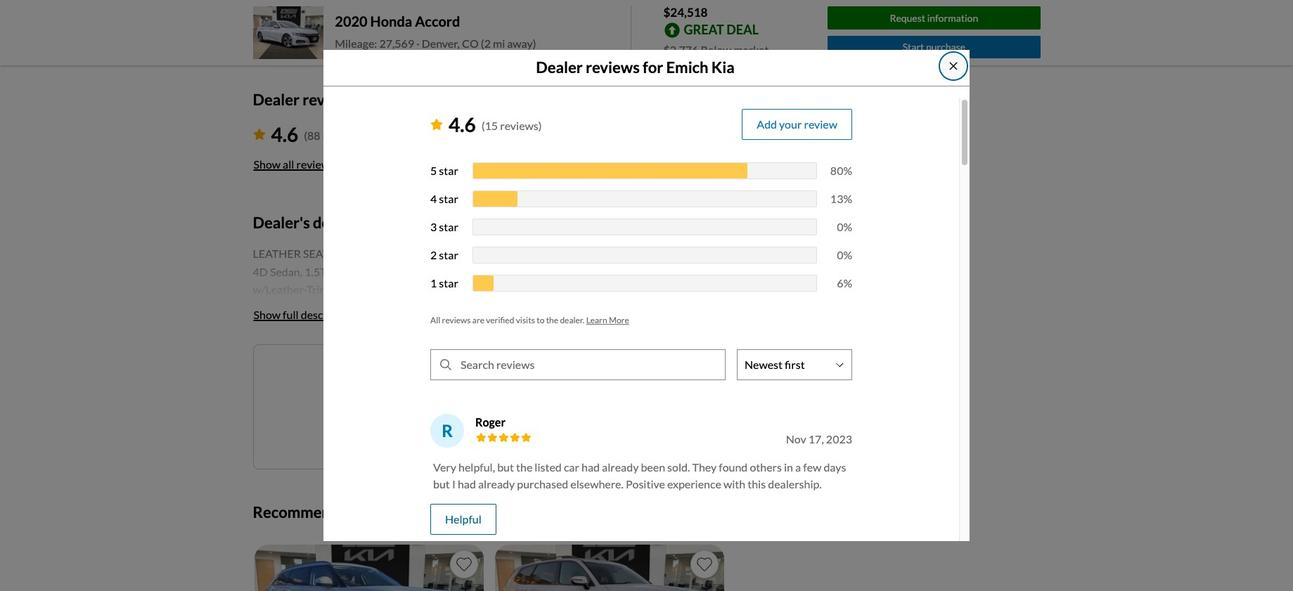 Task type: locate. For each thing, give the bounding box(es) containing it.
13%
[[831, 192, 853, 205]]

star right "3"
[[439, 220, 459, 233]]

helpful
[[445, 513, 482, 526]]

0 vertical spatial me
[[431, 369, 446, 383]]

2020 honda accord image
[[253, 6, 324, 59]]

learn more link
[[587, 315, 629, 326]]

show inside button
[[254, 308, 281, 322]]

co
[[462, 37, 479, 50]]

this
[[542, 369, 561, 383], [748, 478, 766, 491], [396, 503, 422, 522]]

0 vertical spatial the
[[546, 315, 559, 326]]

$2,776 below market
[[664, 43, 769, 56]]

0%
[[837, 220, 853, 233], [837, 248, 853, 262]]

your
[[780, 117, 802, 131]]

show left full
[[254, 308, 281, 322]]

1 vertical spatial show
[[254, 308, 281, 322]]

very
[[433, 461, 457, 474]]

4.6 inside dialog
[[449, 112, 476, 136]]

5 star
[[431, 164, 459, 177]]

0% for 2 star
[[837, 248, 853, 262]]

0 horizontal spatial reviews)
[[323, 129, 364, 142]]

1 vertical spatial description
[[301, 308, 356, 322]]

0 horizontal spatial had
[[458, 478, 476, 491]]

0 vertical spatial already
[[602, 461, 639, 474]]

one
[[563, 369, 582, 383]]

1 horizontal spatial but
[[497, 461, 514, 474]]

dealer for dealer website
[[335, 2, 368, 16]]

star image up show all reviews
[[253, 129, 266, 140]]

me left of at the bottom left
[[431, 369, 446, 383]]

0 horizontal spatial already
[[478, 478, 515, 491]]

are
[[473, 315, 485, 326]]

all reviews are verified visits to the dealer. learn more
[[431, 315, 629, 326]]

4.6
[[449, 112, 476, 136], [271, 122, 299, 146]]

me for email
[[496, 409, 512, 422]]

dealer reviews for emich kia
[[536, 58, 735, 77]]

0 horizontal spatial 4.6
[[271, 122, 299, 146]]

request information button
[[828, 6, 1041, 29]]

2 star from the top
[[439, 192, 459, 205]]

dealer inside 4.6 dialog
[[536, 58, 583, 77]]

1 vertical spatial the
[[516, 461, 533, 474]]

0 vertical spatial but
[[497, 461, 514, 474]]

reviews) right (88 at the left top of the page
[[323, 129, 364, 142]]

show inside button
[[254, 157, 281, 171]]

this right like
[[542, 369, 561, 383]]

dealer up "mileage:"
[[335, 2, 368, 16]]

star right the "2"
[[439, 248, 459, 262]]

1 horizontal spatial reviews)
[[500, 119, 542, 132]]

honda
[[370, 13, 412, 30]]

accord
[[415, 13, 460, 30]]

dealer's description
[[253, 213, 391, 232]]

star right 4 at the top
[[439, 192, 459, 205]]

star image
[[431, 119, 443, 130], [253, 129, 266, 140]]

already down helpful, on the left of page
[[478, 478, 515, 491]]

from
[[360, 503, 393, 522]]

5
[[431, 164, 437, 177]]

1 vertical spatial this
[[748, 478, 766, 491]]

3 star from the top
[[439, 220, 459, 233]]

0 horizontal spatial this
[[396, 503, 422, 522]]

the right "to" in the bottom of the page
[[546, 315, 559, 326]]

0 vertical spatial dealer
[[335, 2, 368, 16]]

2 0% from the top
[[837, 248, 853, 262]]

0 horizontal spatial the
[[516, 461, 533, 474]]

start purchase button
[[828, 36, 1041, 59]]

0 vertical spatial show
[[254, 157, 281, 171]]

2 horizontal spatial dealer
[[536, 58, 583, 77]]

the
[[546, 315, 559, 326], [516, 461, 533, 474]]

for
[[643, 58, 664, 77]]

1 horizontal spatial star image
[[431, 119, 443, 130]]

visits
[[516, 315, 535, 326]]

0 vertical spatial this
[[542, 369, 561, 383]]

reviews) right (15
[[500, 119, 542, 132]]

4 star
[[431, 192, 459, 205]]

1 0% from the top
[[837, 220, 853, 233]]

star image for 4.6 (88 reviews)
[[253, 129, 266, 140]]

1 show from the top
[[254, 157, 281, 171]]

star for 1 star
[[439, 276, 459, 290]]

2020 honda accord mileage: 27,569 · denver, co (2 mi away)
[[335, 13, 536, 50]]

2020
[[335, 13, 368, 30]]

below
[[701, 43, 732, 56]]

had right i
[[458, 478, 476, 491]]

but right helpful, on the left of page
[[497, 461, 514, 474]]

helpful button
[[431, 504, 497, 535]]

show for dealer's
[[254, 308, 281, 322]]

1 star from the top
[[439, 164, 459, 177]]

others
[[750, 461, 782, 474]]

show left all
[[254, 157, 281, 171]]

4.6 left (88 at the left top of the page
[[271, 122, 299, 146]]

star right 5 on the left top
[[439, 164, 459, 177]]

17,
[[809, 433, 824, 446]]

star right 1
[[439, 276, 459, 290]]

reviews for dealer reviews for emich kia
[[586, 58, 640, 77]]

dealership.
[[768, 478, 822, 491]]

but left i
[[433, 478, 450, 491]]

4.6 left (15
[[449, 112, 476, 136]]

dealer down away)
[[536, 58, 583, 77]]

show for dealer
[[254, 157, 281, 171]]

0% up 6%
[[837, 248, 853, 262]]

search image
[[440, 359, 452, 371]]

2 horizontal spatial this
[[748, 478, 766, 491]]

away)
[[507, 37, 536, 50]]

great
[[684, 22, 724, 37]]

5 star from the top
[[439, 276, 459, 290]]

very helpful, but the listed car had already been sold. they found others in a few days but i had already purchased elsewhere. positive experience with this dealership.
[[433, 461, 847, 491]]

0 horizontal spatial but
[[433, 478, 450, 491]]

reviews inside button
[[297, 157, 335, 171]]

mi
[[493, 37, 505, 50]]

email me
[[467, 409, 512, 422]]

1 vertical spatial 0%
[[837, 248, 853, 262]]

few
[[804, 461, 822, 474]]

already up elsewhere.
[[602, 461, 639, 474]]

the left listed
[[516, 461, 533, 474]]

email me button
[[371, 402, 608, 430]]

0 vertical spatial description
[[313, 213, 391, 232]]

me for notify
[[431, 369, 446, 383]]

0 horizontal spatial me
[[431, 369, 446, 383]]

days
[[824, 461, 847, 474]]

reviews for dealer reviews
[[303, 90, 357, 109]]

2 vertical spatial dealer
[[253, 90, 300, 109]]

1 vertical spatial me
[[496, 409, 512, 422]]

start
[[903, 41, 925, 53]]

4.6 (15 reviews)
[[449, 112, 542, 136]]

listings
[[485, 369, 520, 383]]

0 horizontal spatial star image
[[253, 129, 266, 140]]

1 horizontal spatial dealer
[[335, 2, 368, 16]]

add your review
[[757, 117, 838, 131]]

elsewhere.
[[571, 478, 624, 491]]

star for 4 star
[[439, 192, 459, 205]]

me
[[431, 369, 446, 383], [496, 409, 512, 422]]

this right from
[[396, 503, 422, 522]]

1
[[431, 276, 437, 290]]

1 horizontal spatial the
[[546, 315, 559, 326]]

me inside button
[[496, 409, 512, 422]]

dealer
[[335, 2, 368, 16], [536, 58, 583, 77], [253, 90, 300, 109]]

1 vertical spatial already
[[478, 478, 515, 491]]

1 horizontal spatial 4.6
[[449, 112, 476, 136]]

kia
[[712, 58, 735, 77]]

me right email
[[496, 409, 512, 422]]

0% down 13%
[[837, 220, 853, 233]]

0 vertical spatial 0%
[[837, 220, 853, 233]]

1 horizontal spatial me
[[496, 409, 512, 422]]

reviews) inside 4.6 (88 reviews)
[[323, 129, 364, 142]]

star image up 5 on the left top
[[431, 119, 443, 130]]

4.6 for 4.6 (15 reviews)
[[449, 112, 476, 136]]

0 vertical spatial had
[[582, 461, 600, 474]]

sold.
[[668, 461, 690, 474]]

1 vertical spatial dealer
[[536, 58, 583, 77]]

dealer for dealer reviews for emich kia
[[536, 58, 583, 77]]

reviews) inside 4.6 (15 reviews)
[[500, 119, 542, 132]]

experience
[[668, 478, 722, 491]]

review
[[804, 117, 838, 131]]

listed
[[535, 461, 562, 474]]

request
[[890, 12, 926, 24]]

dealer up 4.6 (88 reviews)
[[253, 90, 300, 109]]

add your review button
[[742, 109, 853, 140]]

had
[[582, 461, 600, 474], [458, 478, 476, 491]]

2 show from the top
[[254, 308, 281, 322]]

this down others on the right bottom of page
[[748, 478, 766, 491]]

0 horizontal spatial dealer
[[253, 90, 300, 109]]

had up elsewhere.
[[582, 461, 600, 474]]

2 vertical spatial this
[[396, 503, 422, 522]]

reviews
[[586, 58, 640, 77], [303, 90, 357, 109], [297, 157, 335, 171], [442, 315, 471, 326]]

4 star from the top
[[439, 248, 459, 262]]



Task type: vqa. For each thing, say whether or not it's contained in the screenshot.
of
yes



Task type: describe. For each thing, give the bounding box(es) containing it.
description inside button
[[301, 308, 356, 322]]

star for 3 star
[[439, 220, 459, 233]]

1 horizontal spatial this
[[542, 369, 561, 383]]

emich
[[667, 58, 709, 77]]

dealer.
[[560, 315, 585, 326]]

2 star
[[431, 248, 459, 262]]

purchase
[[927, 41, 966, 53]]

4.6 for 4.6 (88 reviews)
[[271, 122, 299, 146]]

the inside very helpful, but the listed car had already been sold. they found others in a few days but i had already purchased elsewhere. positive experience with this dealership.
[[516, 461, 533, 474]]

to
[[537, 315, 545, 326]]

star for 5 star
[[439, 164, 459, 177]]

recommended
[[253, 503, 357, 522]]

new
[[461, 369, 482, 383]]

positive
[[626, 478, 665, 491]]

full
[[283, 308, 299, 322]]

this inside very helpful, but the listed car had already been sold. they found others in a few days but i had already purchased elsewhere. positive experience with this dealership.
[[748, 478, 766, 491]]

notify
[[396, 369, 429, 383]]

add
[[757, 117, 777, 131]]

of
[[449, 369, 459, 383]]

27,569
[[379, 37, 415, 50]]

4
[[431, 192, 437, 205]]

2
[[431, 248, 437, 262]]

1 vertical spatial but
[[433, 478, 450, 491]]

$24,518
[[664, 5, 708, 20]]

3
[[431, 220, 437, 233]]

$2,776
[[664, 43, 699, 56]]

all
[[431, 315, 441, 326]]

website
[[370, 2, 409, 16]]

1 horizontal spatial had
[[582, 461, 600, 474]]

mileage:
[[335, 37, 377, 50]]

roger
[[476, 416, 506, 429]]

close modal dealer reviews for emich kia image
[[949, 61, 960, 72]]

nov 17, 2023
[[786, 433, 853, 446]]

show full description button
[[253, 300, 357, 331]]

they
[[693, 461, 717, 474]]

dealer website link
[[335, 1, 726, 18]]

star for 2 star
[[439, 248, 459, 262]]

start purchase
[[903, 41, 966, 53]]

all
[[283, 157, 294, 171]]

email
[[467, 409, 494, 422]]

reviews for all reviews are verified visits to the dealer. learn more
[[442, 315, 471, 326]]

4.6 dialog
[[323, 50, 970, 592]]

with
[[724, 478, 746, 491]]

3 star
[[431, 220, 459, 233]]

(88
[[304, 129, 321, 142]]

purchased
[[517, 478, 569, 491]]

r
[[442, 421, 453, 441]]

nov
[[786, 433, 807, 446]]

·
[[417, 37, 420, 50]]

show all reviews button
[[253, 149, 336, 180]]

(15
[[482, 119, 498, 132]]

dealer website
[[335, 2, 409, 16]]

show full description
[[254, 308, 356, 322]]

dealer's
[[253, 213, 310, 232]]

1 vertical spatial had
[[458, 478, 476, 491]]

a
[[796, 461, 801, 474]]

like
[[522, 369, 540, 383]]

more
[[609, 315, 629, 326]]

reviews) for 4.6 (15 reviews)
[[500, 119, 542, 132]]

1 horizontal spatial already
[[602, 461, 639, 474]]

reviews) for 4.6 (88 reviews)
[[323, 129, 364, 142]]

great deal
[[684, 22, 759, 37]]

denver,
[[422, 37, 460, 50]]

2023
[[827, 433, 853, 446]]

request information
[[890, 12, 979, 24]]

dealer reviews
[[253, 90, 357, 109]]

0% for 3 star
[[837, 220, 853, 233]]

i
[[452, 478, 456, 491]]

(2
[[481, 37, 491, 50]]

80%
[[831, 164, 853, 177]]

notify me of new listings like this one
[[396, 369, 582, 383]]

star image for 4.6 (15 reviews)
[[431, 119, 443, 130]]

deal
[[727, 22, 759, 37]]

1 star
[[431, 276, 459, 290]]

helpful,
[[459, 461, 495, 474]]

in
[[784, 461, 794, 474]]

verified
[[486, 315, 515, 326]]

car
[[564, 461, 580, 474]]

been
[[641, 461, 666, 474]]

found
[[719, 461, 748, 474]]

dealer
[[425, 503, 469, 522]]

recommended from this dealer
[[253, 503, 469, 522]]

4.6 (88 reviews)
[[271, 122, 364, 146]]

dealer for dealer reviews
[[253, 90, 300, 109]]

Search reviews field
[[454, 350, 725, 380]]



